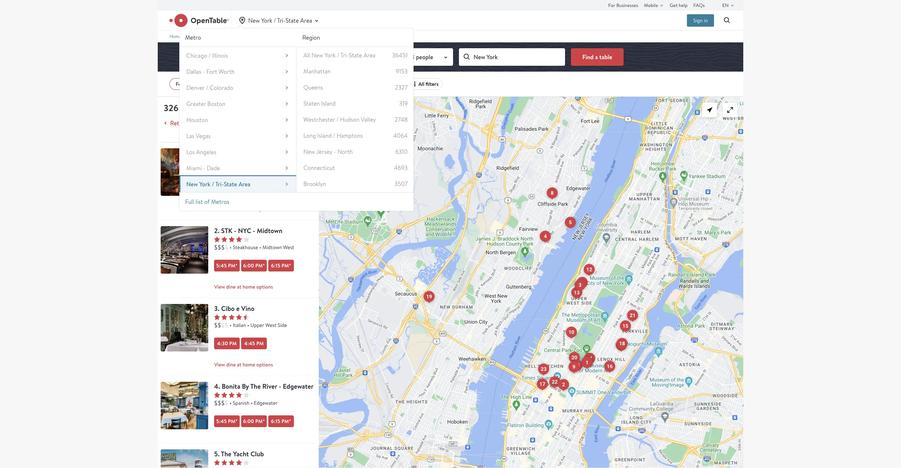 Task type: locate. For each thing, give the bounding box(es) containing it.
- inside 'miami - dade' link
[[203, 165, 205, 172]]

italian
[[233, 322, 246, 329]]

4 stars image down bonita
[[214, 393, 249, 399]]

0 vertical spatial area
[[300, 17, 312, 24]]

3.
[[214, 304, 220, 314]]

$$$ down the 1.
[[214, 166, 225, 174]]

1 6:15 pm * from the top
[[271, 263, 291, 270]]

1 vertical spatial 6:15
[[271, 263, 280, 270]]

0 vertical spatial west
[[283, 244, 294, 251]]

a photo of cibo e vino restaurant image
[[161, 305, 208, 352]]

a photo of tao uptown restaurant image
[[161, 149, 208, 196]]

options for vino
[[256, 362, 273, 369]]

2 vertical spatial home
[[243, 362, 255, 369]]

view dine at home options up "nyc"
[[214, 206, 273, 213]]

• down the 4.6 stars image
[[230, 322, 232, 329]]

midtown right steakhouse
[[262, 244, 282, 251]]

8 button
[[547, 188, 558, 199]]

1 vertical spatial at
[[237, 284, 241, 291]]

0 vertical spatial tri-
[[277, 17, 286, 24]]

edgewater down 4. bonita by the river - edgewater
[[254, 400, 278, 407]]

area up 'region'
[[300, 17, 312, 24]]

0 vertical spatial dine
[[226, 206, 236, 213]]

new york / tri-state area up 'region'
[[248, 17, 312, 24]]

businesses
[[616, 2, 638, 8]]

uptown
[[234, 148, 257, 158]]

8 for 8
[[551, 190, 554, 196]]

6:00 pm * for the
[[243, 419, 265, 426]]

None field
[[459, 48, 565, 66]]

1 vertical spatial 8
[[551, 190, 554, 196]]

$ for bonita
[[225, 400, 228, 408]]

metro up illinois
[[206, 36, 222, 43]]

2 vertical spatial 5:45
[[216, 419, 227, 426]]

1 horizontal spatial all
[[419, 81, 424, 88]]

faqs button
[[694, 0, 705, 10]]

- inside new york / tri-state area regions menu
[[334, 148, 336, 156]]

$ left spanish
[[225, 400, 228, 408]]

3 button
[[575, 280, 586, 291]]

4.
[[214, 382, 220, 391]]

view dine at home options up by
[[214, 362, 273, 369]]

• right steakhouse
[[259, 244, 261, 251]]

view dine at home options button for nyc
[[214, 282, 319, 292]]

1 vertical spatial edgewater
[[254, 400, 278, 407]]

1 4 stars image from the top
[[214, 237, 249, 243]]

chicago / illinois
[[186, 52, 228, 60]]

6:15 down east
[[272, 185, 281, 192]]

2 vertical spatial view dine at home options button
[[214, 360, 319, 370]]

23 button
[[538, 364, 549, 376]]

$ down stk
[[225, 244, 228, 252]]

0 vertical spatial $
[[225, 244, 228, 252]]

colorado
[[210, 84, 233, 92]]

1 horizontal spatial york
[[261, 17, 272, 24]]

all down 'region'
[[304, 51, 310, 59]]

dine down 5:45 pm
[[226, 206, 236, 213]]

atlanta metro link
[[179, 32, 296, 48]]

6
[[586, 359, 589, 365]]

0 right staten
[[323, 96, 326, 104]]

0 vertical spatial view dine at home options
[[214, 206, 273, 213]]

2 vertical spatial dine
[[226, 362, 236, 369]]

0 horizontal spatial edgewater
[[254, 400, 278, 407]]

$$$ for 4.
[[214, 400, 225, 408]]

5 button
[[565, 217, 576, 229]]

6 button
[[582, 357, 593, 368]]

0 horizontal spatial the
[[221, 450, 231, 459]]

at up bonita
[[237, 362, 241, 369]]

1 horizontal spatial 8
[[551, 190, 554, 196]]

6:00 pm * for nyc
[[243, 263, 265, 270]]

- left "fort"
[[203, 68, 205, 76]]

6:15 down $$$ $ • spanish • edgewater
[[271, 419, 280, 426]]

edgewater
[[283, 382, 314, 391], [254, 400, 278, 407]]

0 vertical spatial home
[[243, 206, 255, 213]]

16 button
[[604, 361, 615, 373]]

2 vertical spatial view dine at home options
[[214, 362, 273, 369]]

york down miami - dade
[[199, 180, 211, 188]]

1 vertical spatial $
[[225, 400, 228, 408]]

1 horizontal spatial state
[[286, 17, 299, 24]]

1 vertical spatial island
[[317, 132, 332, 140]]

edgewater right the river
[[283, 382, 314, 391]]

2 home from the top
[[243, 284, 255, 291]]

0 vertical spatial 4 stars image
[[214, 237, 249, 243]]

4. bonita by the river - edgewater
[[214, 382, 314, 391]]

4 stars image
[[214, 237, 249, 243], [214, 393, 249, 399]]

0 horizontal spatial west
[[265, 322, 276, 329]]

hamptons
[[337, 132, 363, 140]]

metros
[[211, 198, 229, 206]]

3 view dine at home options button from the top
[[214, 360, 319, 370]]

1 horizontal spatial tri-
[[277, 17, 286, 24]]

1 vertical spatial all
[[419, 81, 424, 88]]

at for nyc
[[237, 284, 241, 291]]

2 vertical spatial state
[[224, 180, 237, 188]]

to
[[189, 119, 195, 127]]

the inside button
[[221, 450, 231, 459]]

- left north
[[334, 148, 336, 156]]

2 6:00 pm * from the top
[[243, 419, 265, 426]]

0 horizontal spatial all
[[304, 51, 310, 59]]

19
[[426, 294, 432, 300]]

3
[[579, 283, 582, 289]]

9
[[573, 365, 576, 371]]

return to list view
[[170, 119, 216, 127]]

search
[[358, 106, 376, 114]]

west inside $$$ $ • steakhouse • midtown west
[[283, 244, 294, 251]]

6:00 pm * down $$$ $ • steakhouse • midtown west
[[243, 263, 265, 270]]

bonita
[[222, 382, 240, 391]]

3. cibo e vino
[[214, 304, 254, 314]]

york up atlanta metro link
[[261, 17, 272, 24]]

0 vertical spatial options
[[256, 206, 273, 213]]

0 vertical spatial midtown
[[259, 166, 279, 173]]

midtown up $$$ $ • steakhouse • midtown west
[[257, 226, 282, 236]]

faqs
[[694, 2, 705, 8]]

home
[[169, 33, 181, 39]]

3 at from the top
[[237, 362, 241, 369]]

2 vertical spatial tri-
[[215, 180, 224, 188]]

1 vertical spatial dine
[[226, 284, 236, 291]]

all for all filters
[[419, 81, 424, 88]]

1 view from the top
[[214, 206, 225, 213]]

1 vertical spatial york
[[325, 51, 336, 59]]

• right spanish
[[251, 400, 253, 407]]

home down 4:45
[[243, 362, 255, 369]]

west
[[283, 244, 294, 251], [265, 322, 276, 329]]

1 horizontal spatial metro
[[206, 36, 222, 43]]

0 vertical spatial 6:00 pm
[[357, 53, 380, 61]]

6:15 pm
[[272, 185, 290, 192]]

at right metros
[[237, 206, 241, 213]]

11
[[587, 356, 593, 362]]

2 horizontal spatial tri-
[[341, 51, 349, 59]]

2 horizontal spatial state
[[349, 51, 362, 59]]

view down 4:30
[[214, 362, 225, 369]]

view dine at home options for vino
[[214, 362, 273, 369]]

sign in
[[693, 17, 708, 24]]

5:45 inside the 5:45 pm link
[[217, 185, 228, 192]]

0 vertical spatial view dine at home options button
[[214, 204, 319, 215]]

1 button
[[582, 358, 593, 369]]

view dine at home options button
[[214, 204, 319, 215], [214, 282, 319, 292], [214, 360, 319, 370]]

location detection icon image
[[705, 106, 714, 115]]

area left 36451
[[364, 51, 376, 59]]

for
[[608, 2, 615, 8]]

view up the 3. on the bottom left of the page
[[214, 284, 225, 291]]

6:00 pm
[[357, 53, 380, 61], [244, 185, 264, 192]]

1 vertical spatial 5:45
[[216, 263, 227, 270]]

new york / tri-state area inside metros menu
[[186, 180, 251, 188]]

table
[[599, 53, 612, 61]]

• left spanish
[[230, 400, 232, 407]]

*
[[235, 263, 238, 270], [263, 263, 265, 270], [289, 263, 291, 270], [235, 419, 238, 426], [263, 419, 265, 426], [289, 419, 291, 426]]

0 vertical spatial list
[[196, 119, 203, 127]]

all left filters
[[419, 81, 424, 88]]

1 vertical spatial the
[[221, 450, 231, 459]]

at up e
[[237, 284, 241, 291]]

river
[[262, 382, 277, 391]]

0 vertical spatial island
[[321, 100, 336, 107]]

1 vertical spatial tri-
[[341, 51, 349, 59]]

0 vertical spatial new york / tri-state area
[[248, 17, 312, 24]]

new up manhattan
[[312, 51, 323, 59]]

home
[[243, 206, 255, 213], [243, 284, 255, 291], [243, 362, 255, 369]]

24
[[618, 343, 624, 349]]

atlanta metro
[[186, 36, 222, 43]]

2 vertical spatial area
[[239, 180, 251, 188]]

1 vertical spatial 4 stars image
[[214, 393, 249, 399]]

$ for stk
[[225, 244, 228, 252]]

island right staten
[[321, 100, 336, 107]]

view down county
[[214, 206, 225, 213]]

1 vertical spatial options
[[256, 284, 273, 291]]

1 vertical spatial 6:00 pm
[[244, 185, 264, 192]]

0 vertical spatial $$$
[[214, 166, 225, 174]]

0 vertical spatial 5:45
[[217, 185, 228, 192]]

2 view dine at home options button from the top
[[214, 282, 319, 292]]

0 horizontal spatial tri-
[[215, 180, 224, 188]]

0 vertical spatial state
[[286, 17, 299, 24]]

1 0 from the left
[[319, 96, 323, 104]]

6:15 pm * for midtown
[[271, 263, 291, 270]]

new down miami
[[186, 180, 198, 188]]

0 horizontal spatial 6:00 pm
[[244, 185, 264, 192]]

3 $$$ from the top
[[214, 400, 225, 408]]

dine up bonita
[[226, 362, 236, 369]]

10
[[569, 330, 574, 336]]

state inside menu
[[349, 51, 362, 59]]

home up 2. stk - nyc - midtown
[[243, 206, 255, 213]]

all inside new york / tri-state area regions menu
[[304, 51, 310, 59]]

1 vertical spatial state
[[349, 51, 362, 59]]

3 home from the top
[[243, 362, 255, 369]]

5:45 up county
[[217, 185, 228, 192]]

midtown for -
[[257, 226, 282, 236]]

west for 3. cibo e vino
[[265, 322, 276, 329]]

1 vertical spatial 6:15 pm *
[[271, 419, 291, 426]]

1 vertical spatial $$$
[[214, 244, 225, 252]]

west for 2. stk - nyc - midtown
[[283, 244, 294, 251]]

319
[[399, 100, 408, 107]]

midtown for •
[[262, 244, 282, 251]]

3 view from the top
[[214, 362, 225, 369]]

2 options from the top
[[256, 284, 273, 291]]

1 vertical spatial list
[[196, 198, 203, 206]]

0 vertical spatial at
[[237, 206, 241, 213]]

1 5:45 pm * from the top
[[216, 263, 238, 270]]

1 horizontal spatial the
[[250, 382, 261, 391]]

- inside dallas - fort worth link
[[203, 68, 205, 76]]

dine up the 'cibo' on the bottom of the page
[[226, 284, 236, 291]]

1 horizontal spatial 6:00 pm
[[357, 53, 380, 61]]

$$$ down 4.
[[214, 400, 225, 408]]

2 vertical spatial $$$
[[214, 400, 225, 408]]

island for long
[[317, 132, 332, 140]]

available
[[228, 102, 261, 114]]

mobile button
[[644, 0, 666, 10]]

dine for nyc
[[226, 284, 236, 291]]

ranked
[[289, 132, 304, 138]]

0 vertical spatial edgewater
[[283, 382, 314, 391]]

6:00 pm down asian
[[244, 185, 264, 192]]

5:45 pm * for bonita
[[216, 419, 238, 426]]

0 horizontal spatial york
[[199, 180, 211, 188]]

1 view dine at home options from the top
[[214, 206, 273, 213]]

2.
[[214, 226, 220, 236]]

6:00 pm * down $$$ $ • spanish • edgewater
[[243, 419, 265, 426]]

at
[[237, 206, 241, 213], [237, 284, 241, 291], [237, 362, 241, 369]]

1 horizontal spatial west
[[283, 244, 294, 251]]

0 vertical spatial 6:00 pm *
[[243, 263, 265, 270]]

metro left states
[[185, 34, 201, 41]]

0 vertical spatial all
[[304, 51, 310, 59]]

area inside metros menu
[[239, 180, 251, 188]]

4 stars image for bonita
[[214, 393, 249, 399]]

view dine at home options button down 6:00 pm link
[[214, 204, 319, 215]]

tri- inside 'new york / tri-state area' link
[[215, 180, 224, 188]]

6:15 down $$$ $ • steakhouse • midtown west
[[271, 263, 280, 270]]

5:45
[[217, 185, 228, 192], [216, 263, 227, 270], [216, 419, 227, 426]]

3 dine from the top
[[226, 362, 236, 369]]

2 vertical spatial york
[[199, 180, 211, 188]]

2 $ from the top
[[225, 400, 228, 408]]

1 vertical spatial west
[[265, 322, 276, 329]]

state
[[286, 17, 299, 24], [349, 51, 362, 59], [224, 180, 237, 188]]

metro
[[185, 34, 201, 41], [206, 36, 222, 43]]

vino
[[241, 304, 254, 314]]

2 horizontal spatial area
[[364, 51, 376, 59]]

2 vertical spatial at
[[237, 362, 241, 369]]

area inside dropdown button
[[300, 17, 312, 24]]

1 horizontal spatial area
[[300, 17, 312, 24]]

2 $$$ from the top
[[214, 244, 225, 252]]

all inside button
[[419, 81, 424, 88]]

dine for vino
[[226, 362, 236, 369]]

2 4 stars image from the top
[[214, 393, 249, 399]]

3 view dine at home options from the top
[[214, 362, 273, 369]]

2 6:15 pm * from the top
[[271, 419, 291, 426]]

list left of
[[196, 198, 203, 206]]

new up atlanta metro link
[[248, 17, 260, 24]]

view dine at home options for nyc
[[214, 284, 273, 291]]

steakhouse
[[233, 244, 258, 251]]

area down asian
[[239, 180, 251, 188]]

1 vertical spatial 6:00 pm *
[[243, 419, 265, 426]]

14
[[574, 363, 580, 369]]

1 vertical spatial view dine at home options
[[214, 284, 273, 291]]

home link
[[169, 33, 181, 39]]

4:45 pm link
[[241, 338, 267, 350]]

2 vertical spatial options
[[256, 362, 273, 369]]

los
[[186, 148, 195, 156]]

manhattan
[[304, 67, 331, 75]]

west inside the $$ $$ • italian • upper west side
[[265, 322, 276, 329]]

2 horizontal spatial york
[[325, 51, 336, 59]]

1 $ from the top
[[225, 244, 228, 252]]

edgewater inside $$$ $ • spanish • edgewater
[[254, 400, 278, 407]]

los angeles link
[[179, 144, 296, 160]]

view dine at home options button up vino
[[214, 282, 319, 292]]

6:00 pm left 36451
[[357, 53, 380, 61]]

angeles
[[196, 148, 216, 156]]

2 5:45 pm * from the top
[[216, 419, 238, 426]]

/
[[274, 17, 276, 24], [337, 51, 339, 59], [209, 52, 211, 60], [206, 84, 208, 92], [337, 116, 339, 123], [333, 132, 335, 140], [212, 180, 214, 188]]

- left dade
[[203, 165, 205, 172]]

orange county
[[186, 197, 226, 204]]

orange county link
[[179, 193, 296, 209]]

0 vertical spatial 8
[[411, 53, 415, 61]]

2 vertical spatial midtown
[[262, 244, 282, 251]]

0 down queens
[[319, 96, 323, 104]]

new york / tri-state area up county
[[186, 180, 251, 188]]

1 vertical spatial midtown
[[257, 226, 282, 236]]

4 stars image down stk
[[214, 237, 249, 243]]

the right 5. at the left bottom of page
[[221, 450, 231, 459]]

list right to
[[196, 119, 203, 127]]

view for vino
[[214, 362, 225, 369]]

en
[[722, 2, 729, 8]]

houston link
[[179, 112, 296, 128]]

0 horizontal spatial state
[[224, 180, 237, 188]]

0 vertical spatial view
[[214, 206, 225, 213]]

6:15 pm *
[[271, 263, 291, 270], [271, 419, 291, 426]]

11 button
[[584, 353, 595, 365]]

island right long
[[317, 132, 332, 140]]

2 vertical spatial 6:15
[[271, 419, 280, 426]]

1 vertical spatial 5:45 pm *
[[216, 419, 238, 426]]

0 horizontal spatial 8
[[411, 53, 415, 61]]

1 vertical spatial new york / tri-state area
[[186, 180, 251, 188]]

14 button
[[572, 360, 583, 372]]

2 view from the top
[[214, 284, 225, 291]]

the right by
[[250, 382, 261, 391]]

denver / colorado
[[186, 84, 233, 92]]

2 at from the top
[[237, 284, 241, 291]]

3 options from the top
[[256, 362, 273, 369]]

1 vertical spatial area
[[364, 51, 376, 59]]

5:45 down 2.
[[216, 263, 227, 270]]

home up vino
[[243, 284, 255, 291]]

20 button
[[569, 353, 580, 364]]

5:45 pm * down spanish
[[216, 419, 238, 426]]

2 dine from the top
[[226, 284, 236, 291]]

2 0 from the left
[[323, 96, 326, 104]]

at for vino
[[237, 362, 241, 369]]

1 vertical spatial home
[[243, 284, 255, 291]]

view dine at home options button up 4. bonita by the river - edgewater
[[214, 360, 319, 370]]

2 view dine at home options from the top
[[214, 284, 273, 291]]

0 vertical spatial 6:15 pm *
[[271, 263, 291, 270]]

westchester / hudson valley
[[304, 116, 376, 123]]

upper
[[250, 322, 264, 329]]

results
[[273, 132, 288, 138]]

midtown left east
[[259, 166, 279, 173]]

1 vertical spatial view dine at home options button
[[214, 282, 319, 292]]

0 vertical spatial 5:45 pm *
[[216, 263, 238, 270]]

•
[[230, 166, 232, 173], [256, 166, 258, 173], [230, 244, 232, 251], [259, 244, 261, 251], [230, 322, 232, 329], [247, 322, 249, 329], [230, 400, 232, 407], [251, 400, 253, 407]]

find a table button
[[571, 48, 624, 66]]

1 dine from the top
[[226, 206, 236, 213]]

8 inside button
[[551, 190, 554, 196]]

view dine at home options up vino
[[214, 284, 273, 291]]

1 vertical spatial view
[[214, 284, 225, 291]]

• right italian at the bottom left of the page
[[247, 322, 249, 329]]

$$$ down 2.
[[214, 244, 225, 252]]

5:45 down $$$ $ • spanish • edgewater
[[216, 419, 227, 426]]

help
[[679, 2, 688, 8]]

of
[[204, 198, 210, 206]]

5:45 pm * down steakhouse
[[216, 263, 238, 270]]

view for nyc
[[214, 284, 225, 291]]

0 vertical spatial york
[[261, 17, 272, 24]]

15
[[623, 324, 628, 330]]

1 6:00 pm * from the top
[[243, 263, 265, 270]]

0 horizontal spatial area
[[239, 180, 251, 188]]

a photo of bonita by the river - edgewater restaurant image
[[161, 383, 208, 430]]

hudson
[[340, 116, 360, 123]]

midtown inside $$$ $ • steakhouse • midtown west
[[262, 244, 282, 251]]

12
[[586, 267, 592, 273]]

york up manhattan
[[325, 51, 336, 59]]

2 vertical spatial view
[[214, 362, 225, 369]]



Task type: vqa. For each thing, say whether or not it's contained in the screenshot.


Task type: describe. For each thing, give the bounding box(es) containing it.
york inside metros menu
[[199, 180, 211, 188]]

1 home from the top
[[243, 206, 255, 213]]

jersey
[[316, 148, 332, 156]]

pan-
[[233, 166, 243, 173]]

opentable logo image
[[169, 14, 229, 27]]

search icon image
[[723, 16, 732, 25]]

9 button
[[569, 362, 580, 373]]

1 horizontal spatial edgewater
[[283, 382, 314, 391]]

4064
[[393, 132, 408, 140]]

staten island
[[304, 100, 336, 107]]

miami
[[186, 165, 202, 172]]

5. the yacht club
[[214, 450, 264, 459]]

4693
[[394, 164, 408, 172]]

- right stk
[[234, 226, 236, 236]]

0 vertical spatial 6:15
[[272, 185, 281, 192]]

in
[[704, 17, 708, 24]]

1 $$ from the left
[[214, 322, 221, 330]]

• right asian
[[256, 166, 258, 173]]

18 button
[[617, 339, 628, 350]]

4.1 stars image
[[214, 460, 249, 466]]

6:15 for -
[[271, 419, 280, 426]]

- right the river
[[279, 382, 281, 391]]

13
[[574, 290, 580, 296]]

new york / tri-state area inside dropdown button
[[248, 17, 312, 24]]

16
[[607, 364, 613, 370]]

return to list view button
[[161, 119, 216, 128]]

22
[[552, 380, 558, 386]]

area inside menu
[[364, 51, 376, 59]]

Please input a Location, Restaurant or Cuisine field
[[459, 48, 565, 66]]

boston
[[207, 100, 225, 108]]

21
[[630, 313, 636, 319]]

5:45 pm * for stk
[[216, 263, 238, 270]]

asian
[[243, 166, 255, 173]]

nyc
[[238, 226, 251, 236]]

home for vino
[[243, 362, 255, 369]]

tri- inside new york / tri-state area dropdown button
[[277, 17, 286, 24]]

denver
[[186, 84, 205, 92]]

2 $$ from the left
[[221, 322, 228, 330]]

4.6 stars image
[[214, 315, 249, 321]]

get help
[[670, 2, 688, 8]]

options for nyc
[[256, 284, 273, 291]]

23
[[541, 367, 547, 373]]

home for nyc
[[243, 284, 255, 291]]

4 stars image for stk
[[214, 237, 249, 243]]

13 button
[[571, 287, 582, 299]]

region
[[302, 34, 320, 41]]

2 button
[[558, 380, 569, 391]]

view
[[205, 119, 216, 127]]

22 button
[[549, 377, 560, 388]]

all for all new york / tri-state area
[[304, 51, 310, 59]]

/ inside dropdown button
[[274, 17, 276, 24]]

4:30
[[217, 341, 228, 348]]

$$ $$ • italian • upper west side
[[214, 322, 287, 330]]

6:00 pm link
[[241, 182, 267, 194]]

1 view dine at home options button from the top
[[214, 204, 319, 215]]

view dine at home options button for vino
[[214, 360, 319, 370]]

houston
[[186, 116, 208, 124]]

4:30 pm link
[[214, 338, 240, 350]]

fort
[[206, 68, 217, 76]]

search as i move
[[358, 106, 400, 114]]

york inside dropdown button
[[261, 17, 272, 24]]

island for staten
[[321, 100, 336, 107]]

• left steakhouse
[[230, 244, 232, 251]]

a photo of stk - nyc - midtown restaurant image
[[161, 227, 208, 274]]

0 0
[[319, 96, 326, 104]]

york inside menu
[[325, 51, 336, 59]]

states
[[203, 33, 214, 39]]

new left jersey
[[304, 148, 315, 156]]

connecticut
[[304, 164, 335, 172]]

6310
[[395, 148, 408, 156]]

0 vertical spatial the
[[250, 382, 261, 391]]

new york / tri-state area button
[[238, 11, 321, 30]]

full list of metros
[[185, 198, 229, 206]]

queens
[[304, 83, 323, 91]]

• left pan-
[[230, 166, 232, 173]]

state inside metros menu
[[224, 180, 237, 188]]

list inside new york / tri-state area navigation
[[196, 198, 203, 206]]

7
[[581, 280, 584, 286]]

new inside dropdown button
[[248, 17, 260, 24]]

1 options from the top
[[256, 206, 273, 213]]

how
[[233, 132, 243, 138]]

dallas - fort worth
[[186, 68, 235, 76]]

state inside dropdown button
[[286, 17, 299, 24]]

stk
[[221, 226, 232, 236]]

map region
[[237, 39, 799, 469]]

new jersey - north
[[304, 148, 353, 156]]

long island / hamptons
[[304, 132, 363, 140]]

find a table
[[582, 53, 612, 61]]

6:15 pm link
[[268, 182, 294, 194]]

miami - dade link
[[179, 160, 296, 176]]

chicago / illinois link
[[179, 48, 296, 64]]

mobile
[[644, 2, 658, 8]]

17 button
[[537, 379, 548, 391]]

1 at from the top
[[237, 206, 241, 213]]

illinois
[[212, 52, 228, 60]]

1
[[586, 360, 589, 366]]

how are featured results ranked
[[233, 132, 304, 138]]

5. the yacht club button
[[161, 450, 319, 469]]

36451
[[392, 51, 408, 59]]

united
[[189, 33, 202, 39]]

2. stk - nyc - midtown
[[214, 226, 282, 236]]

westchester
[[304, 116, 335, 123]]

metro inside atlanta metro link
[[206, 36, 222, 43]]

new inside metros menu
[[186, 180, 198, 188]]

denver / colorado link
[[179, 80, 296, 96]]

6:15 pm * for -
[[271, 419, 291, 426]]

new york / tri-state area link
[[179, 176, 296, 193]]

1 $$$ from the top
[[214, 166, 225, 174]]

all new york / tri-state area
[[304, 51, 376, 59]]

metros menu
[[179, 32, 297, 209]]

$$$ $ • steakhouse • midtown west
[[214, 244, 294, 252]]

i
[[384, 106, 385, 114]]

featured
[[252, 132, 272, 138]]

return
[[170, 119, 188, 127]]

$$$ for 2.
[[214, 244, 225, 252]]

tri- inside new york / tri-state area regions menu
[[341, 51, 349, 59]]

north
[[338, 148, 353, 156]]

4 button
[[540, 231, 551, 243]]

15 button
[[620, 321, 631, 332]]

6:15 for midtown
[[271, 263, 280, 270]]

8 for 8 people
[[411, 53, 415, 61]]

5:45 for stk
[[216, 263, 227, 270]]

vegas
[[196, 132, 211, 140]]

4:45 pm
[[244, 341, 264, 348]]

5:45 for bonita
[[216, 419, 227, 426]]

full
[[185, 198, 194, 206]]

east
[[280, 166, 289, 173]]

e
[[236, 304, 240, 314]]

0 horizontal spatial metro
[[185, 34, 201, 41]]

- right "nyc"
[[253, 226, 255, 236]]

new york / tri-state area navigation
[[179, 11, 414, 211]]

list inside return to list view button
[[196, 119, 203, 127]]

5.
[[214, 450, 220, 459]]

restaurants
[[181, 102, 226, 114]]

greater boston
[[186, 100, 225, 108]]

• pan-asian • midtown east
[[230, 166, 289, 173]]

new york / tri-state area regions menu
[[297, 47, 414, 208]]

county
[[207, 197, 226, 204]]



